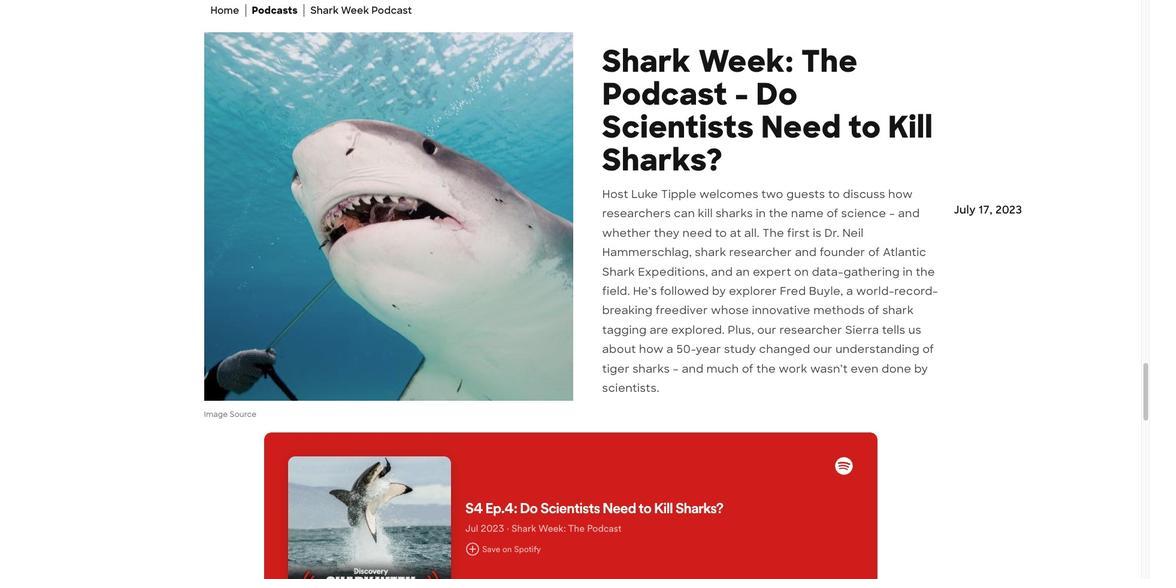 Task type: describe. For each thing, give the bounding box(es) containing it.
0 vertical spatial sharks
[[716, 207, 753, 221]]

hammerschlag,
[[602, 246, 692, 260]]

1 vertical spatial the
[[916, 265, 935, 280]]

podcast inside shark week: the podcast - do scientists need to kill sharks?
[[602, 75, 728, 114]]

breaking
[[602, 304, 653, 318]]

record-
[[895, 285, 938, 299]]

explored.
[[671, 323, 725, 338]]

1 horizontal spatial a
[[847, 285, 853, 299]]

scientists.
[[602, 382, 660, 396]]

1 vertical spatial shark
[[883, 304, 914, 318]]

shark for shark week: the podcast - do scientists need to kill sharks?
[[602, 42, 691, 81]]

0 horizontal spatial in
[[756, 207, 766, 221]]

0 horizontal spatial our
[[757, 323, 777, 338]]

the inside host luke tipple welcomes two guests to discuss how researchers can kill sharks in the name of science – and whether they need to at all. the first is dr. neil hammerschlag, shark researcher and founder of atlantic shark expeditions, and an expert on data-gathering in the field. he's followed by explorer fred buyle, a world-record- breaking freediver whose innovative methods of shark tagging are explored. plus, our researcher sierra tells us about how a 50-year study changed our understanding of tiger sharks – and much of the work wasn't even done by scientists.
[[763, 226, 784, 241]]

done
[[882, 362, 912, 377]]

home link
[[205, 4, 246, 17]]

he's
[[633, 285, 657, 299]]

july
[[954, 203, 976, 218]]

can
[[674, 207, 695, 221]]

study
[[724, 343, 756, 357]]

2023
[[996, 203, 1022, 218]]

tells
[[882, 323, 906, 338]]

an
[[736, 265, 750, 280]]

data-
[[812, 265, 844, 280]]

researchers
[[602, 207, 671, 221]]

first
[[787, 226, 810, 241]]

2 vertical spatial to
[[715, 226, 727, 241]]

image
[[204, 410, 228, 420]]

shark week podcast
[[311, 4, 412, 17]]

50-
[[677, 343, 696, 357]]

week:
[[698, 42, 794, 81]]

do
[[756, 75, 798, 114]]

0 vertical spatial researcher
[[729, 246, 792, 260]]

and down 50-
[[682, 362, 704, 377]]

shark week podcast link
[[305, 4, 418, 17]]

of down world-
[[868, 304, 880, 318]]

and up on
[[795, 246, 817, 260]]

discuss
[[843, 188, 886, 202]]

0 horizontal spatial by
[[712, 285, 726, 299]]

to inside shark week: the podcast - do scientists need to kill sharks?
[[848, 108, 881, 147]]

week
[[341, 4, 369, 17]]

kill
[[698, 207, 713, 221]]

name
[[791, 207, 824, 221]]

gathering
[[844, 265, 900, 280]]

2 vertical spatial the
[[757, 362, 776, 377]]

shark for shark week podcast
[[311, 4, 339, 17]]

plus,
[[728, 323, 754, 338]]

tipple
[[661, 188, 697, 202]]

1 vertical spatial by
[[915, 362, 928, 377]]

podcasts
[[252, 4, 298, 17]]

sierra
[[845, 323, 879, 338]]

17,
[[979, 203, 993, 218]]

even
[[851, 362, 879, 377]]

followed
[[660, 285, 709, 299]]

of up gathering
[[869, 246, 880, 260]]

whose
[[711, 304, 749, 318]]

image source
[[204, 410, 257, 420]]

innovative
[[752, 304, 811, 318]]

shark week: the podcast - do scientists need to kill sharks?
[[602, 42, 933, 180]]

neil
[[843, 226, 864, 241]]

the inside shark week: the podcast - do scientists need to kill sharks?
[[801, 42, 858, 81]]

whether
[[602, 226, 651, 241]]

host luke tipple welcomes two guests to discuss how researchers can kill sharks in the name of science – and whether they need to at all. the first is dr. neil hammerschlag, shark researcher and founder of atlantic shark expeditions, and an expert on data-gathering in the field. he's followed by explorer fred buyle, a world-record- breaking freediver whose innovative methods of shark tagging are explored. plus, our researcher sierra tells us about how a 50-year study changed our understanding of tiger sharks – and much of the work wasn't even done by scientists.
[[602, 188, 938, 396]]



Task type: vqa. For each thing, say whether or not it's contained in the screenshot.
Get Ready for Puppy Bowl XX on Animal Planet! "image"
no



Task type: locate. For each thing, give the bounding box(es) containing it.
1 horizontal spatial by
[[915, 362, 928, 377]]

the
[[769, 207, 788, 221], [916, 265, 935, 280], [757, 362, 776, 377]]

is
[[813, 226, 822, 241]]

– right science
[[889, 207, 895, 221]]

shark
[[311, 4, 339, 17], [602, 42, 691, 81], [602, 265, 635, 280]]

0 vertical spatial in
[[756, 207, 766, 221]]

shark up tells
[[883, 304, 914, 318]]

0 vertical spatial the
[[769, 207, 788, 221]]

to
[[848, 108, 881, 147], [828, 188, 840, 202], [715, 226, 727, 241]]

0 horizontal spatial the
[[763, 226, 784, 241]]

methods
[[814, 304, 865, 318]]

on
[[795, 265, 809, 280]]

science
[[842, 207, 886, 221]]

1 vertical spatial sharks
[[633, 362, 670, 377]]

wasn't
[[811, 362, 848, 377]]

july 17, 2023
[[954, 203, 1022, 218]]

researcher
[[729, 246, 792, 260], [780, 323, 843, 338]]

0 horizontal spatial a
[[667, 343, 674, 357]]

dr.
[[825, 226, 840, 241]]

1 horizontal spatial how
[[889, 188, 913, 202]]

they
[[654, 226, 680, 241]]

and
[[898, 207, 920, 221], [795, 246, 817, 260], [711, 265, 733, 280], [682, 362, 704, 377]]

world-
[[856, 285, 895, 299]]

explorer
[[729, 285, 777, 299]]

0 horizontal spatial podcast
[[372, 4, 412, 17]]

1 vertical spatial podcast
[[602, 75, 728, 114]]

sharks
[[716, 207, 753, 221], [633, 362, 670, 377]]

welcomes
[[700, 188, 759, 202]]

freediver
[[656, 304, 708, 318]]

shark inside host luke tipple welcomes two guests to discuss how researchers can kill sharks in the name of science – and whether they need to at all. the first is dr. neil hammerschlag, shark researcher and founder of atlantic shark expeditions, and an expert on data-gathering in the field. he's followed by explorer fred buyle, a world-record- breaking freediver whose innovative methods of shark tagging are explored. plus, our researcher sierra tells us about how a 50-year study changed our understanding of tiger sharks – and much of the work wasn't even done by scientists.
[[602, 265, 635, 280]]

guests
[[787, 188, 825, 202]]

by up whose
[[712, 285, 726, 299]]

expert
[[753, 265, 792, 280]]

1 vertical spatial how
[[639, 343, 664, 357]]

the down changed
[[757, 362, 776, 377]]

2 horizontal spatial to
[[848, 108, 881, 147]]

how
[[889, 188, 913, 202], [639, 343, 664, 357]]

0 vertical spatial a
[[847, 285, 853, 299]]

1 horizontal spatial podcast
[[602, 75, 728, 114]]

1 horizontal spatial in
[[903, 265, 913, 280]]

source
[[230, 410, 257, 420]]

expeditions,
[[638, 265, 708, 280]]

1 horizontal spatial –
[[889, 207, 895, 221]]

all.
[[745, 226, 760, 241]]

1 horizontal spatial shark
[[883, 304, 914, 318]]

shark
[[695, 246, 727, 260], [883, 304, 914, 318]]

0 vertical spatial by
[[712, 285, 726, 299]]

1 horizontal spatial to
[[828, 188, 840, 202]]

1 vertical spatial –
[[673, 362, 679, 377]]

field.
[[602, 285, 630, 299]]

of down study
[[742, 362, 754, 377]]

need
[[683, 226, 712, 241]]

need
[[761, 108, 841, 147]]

host
[[602, 188, 629, 202]]

of up 'dr.'
[[827, 207, 839, 221]]

0 vertical spatial –
[[889, 207, 895, 221]]

0 horizontal spatial shark
[[695, 246, 727, 260]]

1 vertical spatial in
[[903, 265, 913, 280]]

by
[[712, 285, 726, 299], [915, 362, 928, 377]]

a left 50-
[[667, 343, 674, 357]]

founder
[[820, 246, 866, 260]]

1 horizontal spatial our
[[813, 343, 833, 357]]

understanding
[[836, 343, 920, 357]]

in
[[756, 207, 766, 221], [903, 265, 913, 280]]

0 vertical spatial podcast
[[372, 4, 412, 17]]

1 horizontal spatial sharks
[[716, 207, 753, 221]]

how right discuss
[[889, 188, 913, 202]]

a
[[847, 285, 853, 299], [667, 343, 674, 357]]

are
[[650, 323, 669, 338]]

two
[[762, 188, 784, 202]]

to right guests
[[828, 188, 840, 202]]

sharks up at
[[716, 207, 753, 221]]

the up record-
[[916, 265, 935, 280]]

1 vertical spatial a
[[667, 343, 674, 357]]

us
[[909, 323, 922, 338]]

0 horizontal spatial –
[[673, 362, 679, 377]]

researcher down all.
[[729, 246, 792, 260]]

0 vertical spatial to
[[848, 108, 881, 147]]

and left an at the top of the page
[[711, 265, 733, 280]]

changed
[[759, 343, 810, 357]]

0 vertical spatial the
[[801, 42, 858, 81]]

to left kill
[[848, 108, 881, 147]]

researcher up changed
[[780, 323, 843, 338]]

in down atlantic
[[903, 265, 913, 280]]

0 horizontal spatial how
[[639, 343, 664, 357]]

tagging
[[602, 323, 647, 338]]

–
[[889, 207, 895, 221], [673, 362, 679, 377]]

0 horizontal spatial to
[[715, 226, 727, 241]]

in up all.
[[756, 207, 766, 221]]

work
[[779, 362, 808, 377]]

2 vertical spatial shark
[[602, 265, 635, 280]]

buyle,
[[809, 285, 844, 299]]

fred
[[780, 285, 806, 299]]

sharks up "scientists."
[[633, 362, 670, 377]]

the down two
[[769, 207, 788, 221]]

podcasts link
[[246, 4, 304, 17]]

0 vertical spatial our
[[757, 323, 777, 338]]

our up wasn't
[[813, 343, 833, 357]]

by right the done
[[915, 362, 928, 377]]

much
[[707, 362, 739, 377]]

kill
[[888, 108, 933, 147]]

home
[[211, 4, 239, 17]]

-
[[735, 75, 749, 114]]

– down 50-
[[673, 362, 679, 377]]

1 vertical spatial to
[[828, 188, 840, 202]]

how down are
[[639, 343, 664, 357]]

atlantic
[[883, 246, 927, 260]]

0 vertical spatial shark
[[695, 246, 727, 260]]

0 vertical spatial shark
[[311, 4, 339, 17]]

1 vertical spatial our
[[813, 343, 833, 357]]

luke
[[631, 188, 658, 202]]

0 vertical spatial how
[[889, 188, 913, 202]]

1 vertical spatial shark
[[602, 42, 691, 81]]

tiger
[[602, 362, 630, 377]]

scientists
[[602, 108, 754, 147]]

0 horizontal spatial sharks
[[633, 362, 670, 377]]

shark inside shark week: the podcast - do scientists need to kill sharks?
[[602, 42, 691, 81]]

about
[[602, 343, 636, 357]]

year
[[696, 343, 721, 357]]

of
[[827, 207, 839, 221], [869, 246, 880, 260], [868, 304, 880, 318], [923, 343, 934, 357], [742, 362, 754, 377]]

at
[[730, 226, 742, 241]]

our down innovative at the bottom of page
[[757, 323, 777, 338]]

1 vertical spatial researcher
[[780, 323, 843, 338]]

shark down need at the right top of page
[[695, 246, 727, 260]]

and up atlantic
[[898, 207, 920, 221]]

1 horizontal spatial the
[[801, 42, 858, 81]]

to left at
[[715, 226, 727, 241]]

the
[[801, 42, 858, 81], [763, 226, 784, 241]]

of right understanding
[[923, 343, 934, 357]]

podcast
[[372, 4, 412, 17], [602, 75, 728, 114]]

our
[[757, 323, 777, 338], [813, 343, 833, 357]]

sharks?
[[602, 141, 723, 180]]

a up methods
[[847, 285, 853, 299]]

1 vertical spatial the
[[763, 226, 784, 241]]



